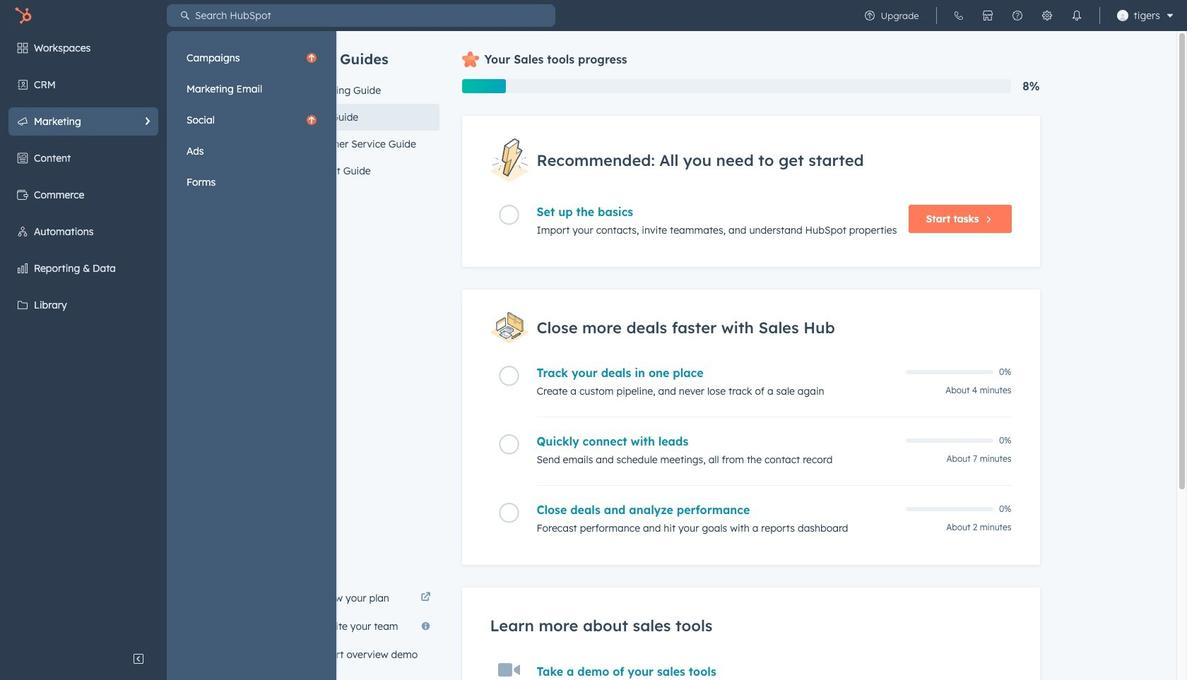 Task type: describe. For each thing, give the bounding box(es) containing it.
marketplaces image
[[982, 10, 993, 21]]

1 link opens in a new window image from the top
[[421, 590, 431, 607]]

help image
[[1012, 10, 1023, 21]]



Task type: locate. For each thing, give the bounding box(es) containing it.
notifications image
[[1071, 10, 1083, 21]]

settings image
[[1042, 10, 1053, 21]]

user guides element
[[295, 31, 439, 184]]

2 link opens in a new window image from the top
[[421, 593, 431, 604]]

Search HubSpot search field
[[189, 4, 556, 27]]

progress bar
[[462, 79, 506, 93]]

howard n/a image
[[1117, 10, 1128, 21]]

menu
[[855, 0, 1179, 31], [0, 31, 336, 681], [180, 44, 324, 196]]

link opens in a new window image
[[421, 590, 431, 607], [421, 593, 431, 604]]



Task type: vqa. For each thing, say whether or not it's contained in the screenshot.
Settings icon
yes



